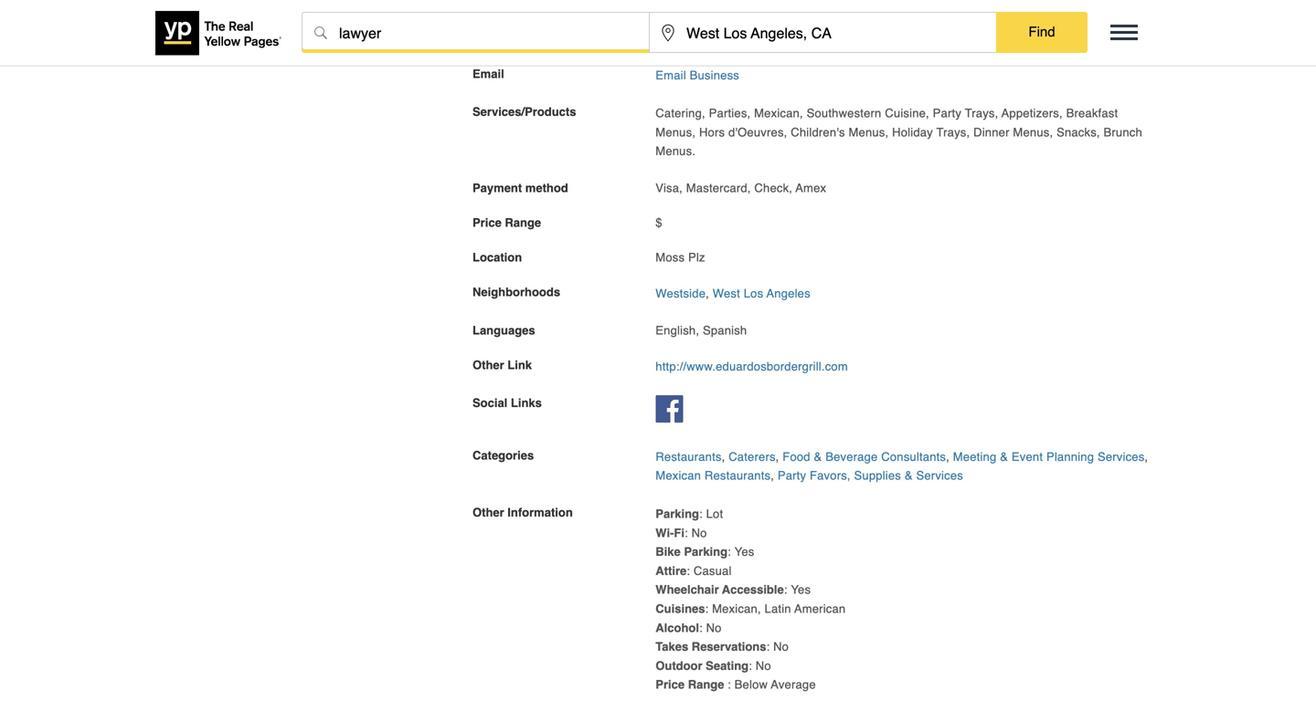 Task type: locate. For each thing, give the bounding box(es) containing it.
, left dinner at the right top of the page
[[966, 126, 970, 139]]

0 vertical spatial restaurants
[[656, 450, 722, 464]]

services
[[1098, 450, 1145, 464], [916, 470, 963, 483]]

trays up dinner at the right top of the page
[[965, 107, 995, 120]]

categories
[[473, 449, 534, 463]]

mexican inside restaurants , caterers , food & beverage consultants , meeting & event planning services , mexican restaurants , party favors, supplies & services
[[656, 470, 701, 483]]

trays
[[965, 107, 995, 120], [936, 126, 966, 139]]

Find a business text field
[[303, 13, 649, 53]]

restaurants , caterers , food & beverage consultants , meeting & event planning services , mexican restaurants , party favors, supplies & services
[[656, 450, 1148, 483]]

restaurants down caterers
[[705, 470, 771, 483]]

moss
[[656, 251, 685, 265]]

0 vertical spatial services
[[1098, 450, 1145, 464]]

menus up visa,
[[656, 145, 692, 158]]

& down the consultants
[[905, 470, 913, 483]]

, left children's
[[784, 126, 787, 139]]

mexican down restaurants link
[[656, 470, 701, 483]]

party
[[933, 107, 961, 120], [778, 470, 806, 483]]

,
[[702, 107, 705, 120], [747, 107, 751, 120], [800, 107, 803, 120], [926, 107, 929, 120], [995, 107, 998, 120], [1059, 107, 1063, 120], [692, 126, 696, 139], [784, 126, 787, 139], [885, 126, 889, 139], [966, 126, 970, 139], [1050, 126, 1053, 139], [1097, 126, 1100, 139], [706, 287, 709, 301], [722, 450, 725, 464], [776, 450, 779, 464], [946, 450, 950, 464], [1145, 450, 1148, 464], [771, 470, 774, 483]]

children's
[[791, 126, 845, 139]]

, down caterers link
[[771, 470, 774, 483]]

email for email business
[[656, 68, 686, 82]]

: yes up the latin
[[784, 584, 811, 597]]

supplies
[[854, 470, 901, 483]]

1 vertical spatial parking
[[684, 546, 728, 559]]

parking : lot wi-fi : no bike parking : yes attire : casual wheelchair accessible : yes cuisines : mexican, latin american alcohol : no takes reservations : no outdoor seating : no price range : below average
[[656, 508, 846, 692]]

email up catering
[[656, 68, 686, 82]]

0 horizontal spatial services
[[916, 470, 963, 483]]

1 vertical spatial : yes
[[784, 584, 811, 597]]

1 horizontal spatial price
[[656, 679, 685, 692]]

amex
[[796, 181, 826, 195]]

meeting
[[953, 450, 997, 464]]

, up d'oeuvres
[[747, 107, 751, 120]]

1 vertical spatial trays
[[936, 126, 966, 139]]

0 vertical spatial other
[[473, 359, 504, 372]]

appetizers
[[1002, 107, 1059, 120]]

: no up reservations
[[699, 622, 722, 635]]

parking up fi
[[656, 508, 699, 521]]

d'oeuvres
[[728, 126, 784, 139]]

0 horizontal spatial email
[[473, 67, 504, 81]]

los
[[744, 287, 763, 301]]

other
[[473, 359, 504, 372], [473, 506, 504, 520]]

0 horizontal spatial : yes
[[728, 546, 754, 559]]

event
[[1012, 450, 1043, 464]]

english,
[[656, 324, 699, 338]]

2 other from the top
[[473, 506, 504, 520]]

catering
[[656, 107, 702, 120]]

0 vertical spatial price
[[473, 216, 502, 230]]

1 horizontal spatial party
[[933, 107, 961, 120]]

0 horizontal spatial party
[[778, 470, 806, 483]]

favors,
[[810, 470, 851, 483]]

1 vertical spatial range
[[688, 679, 724, 692]]

1 horizontal spatial range
[[688, 679, 724, 692]]

0 vertical spatial range
[[505, 216, 541, 230]]

brunch menus
[[656, 126, 1142, 158]]

menus down catering , parties , mexican , southwestern cuisine , party trays , appetizers ,
[[849, 126, 885, 139]]

party favors, supplies & services link
[[778, 470, 963, 483]]

social
[[473, 397, 508, 410]]

find
[[1029, 24, 1055, 40]]

0 horizontal spatial price
[[473, 216, 502, 230]]

attire
[[656, 565, 687, 578]]

payment
[[473, 181, 522, 195]]

restaurants link
[[656, 450, 722, 464]]

services right planning
[[1098, 450, 1145, 464]]

: no up : below
[[749, 660, 771, 673]]

trays right holiday
[[936, 126, 966, 139]]

: casual
[[687, 565, 732, 578]]

, up holiday
[[926, 107, 929, 120]]

other left link
[[473, 359, 504, 372]]

seating
[[706, 660, 749, 673]]

0 horizontal spatial range
[[505, 216, 541, 230]]

takes
[[656, 641, 688, 654]]

email down the find a business text box
[[473, 67, 504, 81]]

beverage
[[825, 450, 878, 464]]

west
[[713, 287, 740, 301]]

2 horizontal spatial &
[[1000, 450, 1008, 464]]

& right the food
[[814, 450, 822, 464]]

, left hors
[[692, 126, 696, 139]]

1 vertical spatial mexican
[[656, 470, 701, 483]]

holiday
[[892, 126, 933, 139]]

http://www.eduardosbordergrill.com
[[656, 360, 848, 374]]

west los angeles link
[[713, 287, 810, 301]]

price
[[473, 216, 502, 230], [656, 679, 685, 692]]

: yes
[[728, 546, 754, 559], [784, 584, 811, 597]]

westside link
[[656, 287, 706, 301]]

0 vertical spatial trays
[[965, 107, 995, 120]]

party inside restaurants , caterers , food & beverage consultants , meeting & event planning services , mexican restaurants , party favors, supplies & services
[[778, 470, 806, 483]]

check,
[[754, 181, 792, 195]]

method
[[525, 181, 568, 195]]

latin
[[765, 603, 791, 616]]

parties
[[709, 107, 747, 120]]

visa,
[[656, 181, 683, 195]]

wi-
[[656, 527, 674, 540]]

, up children's
[[800, 107, 803, 120]]

1 vertical spatial other
[[473, 506, 504, 520]]

moss plz
[[656, 251, 705, 265]]

, left the food
[[776, 450, 779, 464]]

price up location
[[473, 216, 502, 230]]

party up holiday
[[933, 107, 961, 120]]

planning
[[1046, 450, 1094, 464]]

other for other link
[[473, 359, 504, 372]]

: yes up : casual
[[728, 546, 754, 559]]

the real yellow pages logo image
[[155, 11, 283, 55]]

1 vertical spatial party
[[778, 470, 806, 483]]

http://www.eduardosbordergrill.com link
[[656, 360, 848, 374]]

breakfast
[[1066, 107, 1118, 120]]

brunch
[[1104, 126, 1142, 139]]

parking
[[656, 508, 699, 521], [684, 546, 728, 559]]

party down the food
[[778, 470, 806, 483]]

outdoor
[[656, 660, 702, 673]]

mexican up d'oeuvres
[[754, 107, 800, 120]]

plz
[[688, 251, 705, 265]]

meeting & event planning services link
[[953, 450, 1145, 464]]

1 horizontal spatial &
[[905, 470, 913, 483]]

1 horizontal spatial services
[[1098, 450, 1145, 464]]

angeles
[[767, 287, 810, 301]]

range down payment method
[[505, 216, 541, 230]]

services down the consultants
[[916, 470, 963, 483]]

1 vertical spatial restaurants
[[705, 470, 771, 483]]

1 other from the top
[[473, 359, 504, 372]]

menus down catering
[[656, 126, 692, 139]]

1 vertical spatial services
[[916, 470, 963, 483]]

parking up : casual
[[684, 546, 728, 559]]

location
[[473, 251, 522, 265]]

average
[[771, 679, 816, 692]]

caterers
[[729, 450, 776, 464]]

neighborhoods
[[473, 286, 560, 299]]

restaurants up mexican restaurants link
[[656, 450, 722, 464]]

1 horizontal spatial email
[[656, 68, 686, 82]]

.
[[692, 145, 696, 158]]

snacks
[[1057, 126, 1097, 139]]

caterers link
[[729, 450, 776, 464]]

& left event
[[1000, 450, 1008, 464]]

: no down the latin
[[766, 641, 789, 654]]

1 vertical spatial price
[[656, 679, 685, 692]]

range down seating at the right bottom of the page
[[688, 679, 724, 692]]

0 horizontal spatial mexican
[[656, 470, 701, 483]]

email business
[[656, 68, 739, 82]]

mexican
[[754, 107, 800, 120], [656, 470, 701, 483]]

price down outdoor
[[656, 679, 685, 692]]

menus
[[656, 126, 692, 139], [849, 126, 885, 139], [1013, 126, 1050, 139], [656, 145, 692, 158]]

accessible
[[722, 584, 784, 597]]

information
[[507, 506, 573, 520]]

other link
[[473, 359, 532, 372]]

1 horizontal spatial mexican
[[754, 107, 800, 120]]

&
[[814, 450, 822, 464], [1000, 450, 1008, 464], [905, 470, 913, 483]]

: no
[[684, 527, 707, 540], [699, 622, 722, 635], [766, 641, 789, 654], [749, 660, 771, 673]]

consultants
[[881, 450, 946, 464]]

cuisine
[[885, 107, 926, 120]]

, left west
[[706, 287, 709, 301]]

other left the information
[[473, 506, 504, 520]]

hors
[[699, 126, 725, 139]]

email
[[473, 67, 504, 81], [656, 68, 686, 82]]

mastercard,
[[686, 181, 751, 195]]



Task type: describe. For each thing, give the bounding box(es) containing it.
, up hors
[[702, 107, 705, 120]]

: no down : lot at the bottom of the page
[[684, 527, 707, 540]]

0 vertical spatial mexican
[[754, 107, 800, 120]]

bike
[[656, 546, 681, 559]]

links
[[511, 397, 542, 410]]

menus inside breakfast menus
[[656, 126, 692, 139]]

southwestern
[[807, 107, 881, 120]]

westside
[[656, 287, 706, 301]]

: lot
[[699, 508, 723, 521]]

spanish
[[703, 324, 747, 338]]

, right planning
[[1145, 450, 1148, 464]]

cuisines
[[656, 603, 705, 616]]

reservations
[[692, 641, 766, 654]]

visa, mastercard, check, amex
[[656, 181, 826, 195]]

alcohol
[[656, 622, 699, 635]]

, left snacks
[[1050, 126, 1053, 139]]

fi
[[674, 527, 684, 540]]

email business link
[[656, 68, 739, 82]]

$
[[656, 216, 662, 230]]

wheelchair
[[656, 584, 719, 597]]

food
[[783, 450, 810, 464]]

price range
[[473, 216, 541, 230]]

breakfast menus
[[656, 107, 1118, 139]]

find button
[[996, 12, 1088, 52]]

english, spanish
[[656, 324, 747, 338]]

1 horizontal spatial : yes
[[784, 584, 811, 597]]

other information
[[473, 506, 573, 520]]

Where? text field
[[650, 13, 996, 53]]

0 vertical spatial : yes
[[728, 546, 754, 559]]

, left "meeting"
[[946, 450, 950, 464]]

services/products
[[473, 105, 576, 119]]

0 horizontal spatial &
[[814, 450, 822, 464]]

email for email
[[473, 67, 504, 81]]

range inside parking : lot wi-fi : no bike parking : yes attire : casual wheelchair accessible : yes cuisines : mexican, latin american alcohol : no takes reservations : no outdoor seating : no price range : below average
[[688, 679, 724, 692]]

mexican restaurants link
[[656, 470, 771, 483]]

0 vertical spatial party
[[933, 107, 961, 120]]

, hors d'oeuvres , children's menus , holiday trays , dinner menus , snacks ,
[[692, 126, 1104, 139]]

social links
[[473, 397, 542, 410]]

0 vertical spatial parking
[[656, 508, 699, 521]]

: below
[[728, 679, 768, 692]]

link
[[507, 359, 532, 372]]

: mexican,
[[705, 603, 761, 616]]

, up dinner at the right top of the page
[[995, 107, 998, 120]]

business
[[690, 68, 739, 82]]

, down breakfast
[[1097, 126, 1100, 139]]

dinner
[[973, 126, 1010, 139]]

, up snacks
[[1059, 107, 1063, 120]]

food & beverage consultants link
[[783, 450, 946, 464]]

menus down appetizers on the right top of page
[[1013, 126, 1050, 139]]

catering , parties , mexican , southwestern cuisine , party trays , appetizers ,
[[656, 107, 1066, 120]]

other for other information
[[473, 506, 504, 520]]

westside , west los angeles
[[656, 287, 810, 301]]

menus inside brunch menus
[[656, 145, 692, 158]]

price inside parking : lot wi-fi : no bike parking : yes attire : casual wheelchair accessible : yes cuisines : mexican, latin american alcohol : no takes reservations : no outdoor seating : no price range : below average
[[656, 679, 685, 692]]

american
[[794, 603, 846, 616]]

payment method
[[473, 181, 568, 195]]

languages
[[473, 324, 535, 338]]

, up mexican restaurants link
[[722, 450, 725, 464]]

, left holiday
[[885, 126, 889, 139]]



Task type: vqa. For each thing, say whether or not it's contained in the screenshot.
Default to the left
no



